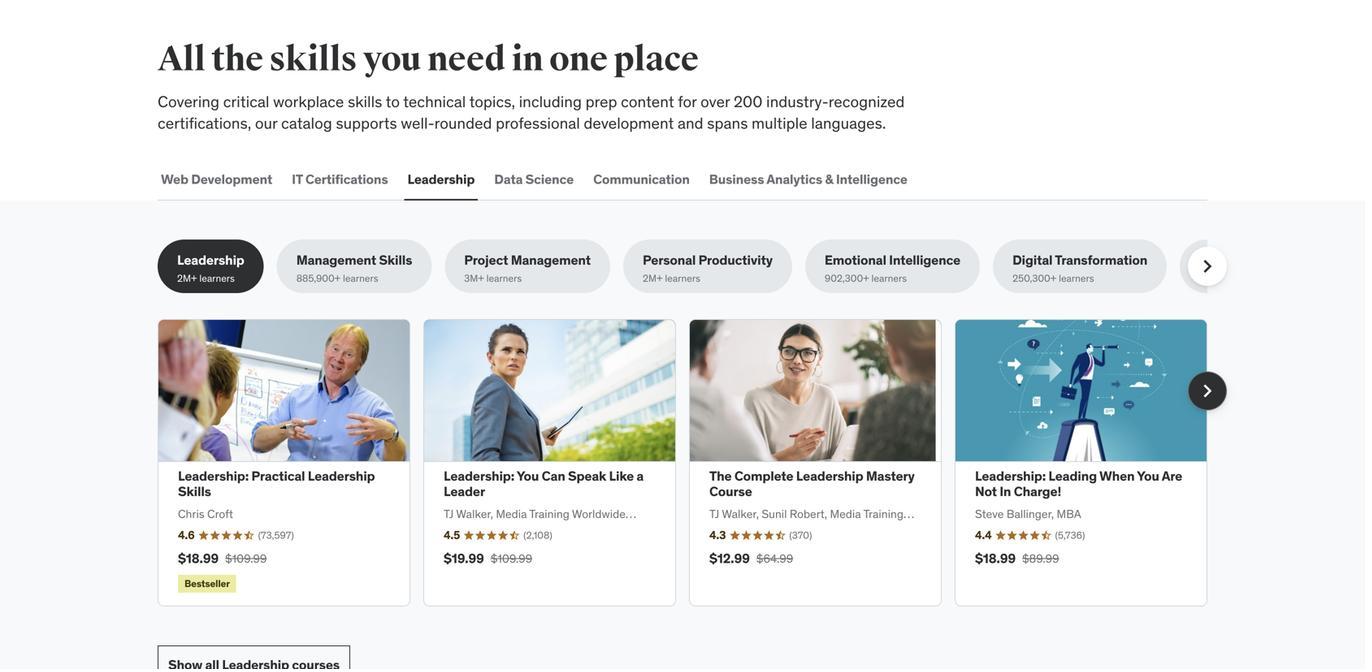 Task type: locate. For each thing, give the bounding box(es) containing it.
0 horizontal spatial business
[[710, 171, 765, 188]]

0 horizontal spatial you
[[517, 468, 539, 485]]

learners for digital transformation
[[1059, 272, 1095, 285]]

skills inside the management skills 885,900+ learners
[[379, 252, 412, 269]]

next image for carousel element
[[1195, 379, 1221, 405]]

1 vertical spatial intelligence
[[890, 252, 961, 269]]

you inside leadership: leading when you are not in charge!
[[1138, 468, 1160, 485]]

intelligence inside button
[[836, 171, 908, 188]]

leadership down the rounded
[[408, 171, 475, 188]]

management
[[296, 252, 376, 269], [511, 252, 591, 269]]

leadership: left can in the left bottom of the page
[[444, 468, 515, 485]]

1 vertical spatial skills
[[348, 92, 382, 111]]

learners inside digital transformation 250,300+ learners
[[1059, 272, 1095, 285]]

leadership:
[[178, 468, 249, 485], [444, 468, 515, 485], [976, 468, 1046, 485]]

1 next image from the top
[[1195, 254, 1221, 280]]

you left can in the left bottom of the page
[[517, 468, 539, 485]]

leader
[[444, 484, 485, 501]]

leadership: inside leadership: practical leadership skills
[[178, 468, 249, 485]]

leadership: you can speak like a leader link
[[444, 468, 644, 501]]

7 learners from the left
[[1220, 272, 1256, 285]]

1 you from the left
[[517, 468, 539, 485]]

business inside "business strategy 1m+ learners"
[[1200, 252, 1255, 269]]

1 horizontal spatial management
[[511, 252, 591, 269]]

management inside the management skills 885,900+ learners
[[296, 252, 376, 269]]

it certifications
[[292, 171, 388, 188]]

4 learners from the left
[[665, 272, 701, 285]]

0 vertical spatial skills
[[269, 38, 357, 80]]

2 you from the left
[[1138, 468, 1160, 485]]

intelligence right "&"
[[836, 171, 908, 188]]

skills up supports
[[348, 92, 382, 111]]

topic filters element
[[158, 240, 1329, 294]]

5 learners from the left
[[872, 272, 907, 285]]

1 management from the left
[[296, 252, 376, 269]]

1 vertical spatial next image
[[1195, 379, 1221, 405]]

web
[[161, 171, 189, 188]]

1 2m+ from the left
[[177, 272, 197, 285]]

2 management from the left
[[511, 252, 591, 269]]

0 vertical spatial next image
[[1195, 254, 1221, 280]]

content
[[621, 92, 674, 111]]

skills
[[379, 252, 412, 269], [178, 484, 211, 501]]

902,300+
[[825, 272, 870, 285]]

web development button
[[158, 160, 276, 199]]

1 horizontal spatial skills
[[379, 252, 412, 269]]

2 learners from the left
[[343, 272, 378, 285]]

0 horizontal spatial skills
[[178, 484, 211, 501]]

covering critical workplace skills to technical topics, including prep content for over 200 industry-recognized certifications, our catalog supports well-rounded professional development and spans multiple languages.
[[158, 92, 905, 133]]

management right project
[[511, 252, 591, 269]]

skills inside covering critical workplace skills to technical topics, including prep content for over 200 industry-recognized certifications, our catalog supports well-rounded professional development and spans multiple languages.
[[348, 92, 382, 111]]

management up 885,900+
[[296, 252, 376, 269]]

leadership right practical
[[308, 468, 375, 485]]

leadership 2m+ learners
[[177, 252, 244, 285]]

languages.
[[812, 113, 886, 133]]

0 horizontal spatial leadership:
[[178, 468, 249, 485]]

1 horizontal spatial business
[[1200, 252, 1255, 269]]

0 vertical spatial skills
[[379, 252, 412, 269]]

2 horizontal spatial leadership:
[[976, 468, 1046, 485]]

skills
[[269, 38, 357, 80], [348, 92, 382, 111]]

learners for personal productivity
[[665, 272, 701, 285]]

1 horizontal spatial leadership:
[[444, 468, 515, 485]]

intelligence
[[836, 171, 908, 188], [890, 252, 961, 269]]

1 horizontal spatial 2m+
[[643, 272, 663, 285]]

2 2m+ from the left
[[643, 272, 663, 285]]

1 learners from the left
[[199, 272, 235, 285]]

2 next image from the top
[[1195, 379, 1221, 405]]

in
[[512, 38, 543, 80]]

the
[[211, 38, 263, 80]]

1 horizontal spatial you
[[1138, 468, 1160, 485]]

leadership down web development button
[[177, 252, 244, 269]]

data science
[[494, 171, 574, 188]]

learners inside emotional intelligence 902,300+ learners
[[872, 272, 907, 285]]

3 learners from the left
[[487, 272, 522, 285]]

place
[[614, 38, 699, 80]]

business up 1m+ on the top of page
[[1200, 252, 1255, 269]]

1 vertical spatial business
[[1200, 252, 1255, 269]]

2m+
[[177, 272, 197, 285], [643, 272, 663, 285]]

emotional intelligence 902,300+ learners
[[825, 252, 961, 285]]

3 leadership: from the left
[[976, 468, 1046, 485]]

learners inside the project management 3m+ learners
[[487, 272, 522, 285]]

you
[[363, 38, 421, 80]]

you inside leadership: you can speak like a leader
[[517, 468, 539, 485]]

leadership: left practical
[[178, 468, 249, 485]]

the complete leadership mastery course
[[710, 468, 915, 501]]

next image
[[1195, 254, 1221, 280], [1195, 379, 1221, 405]]

business
[[710, 171, 765, 188], [1200, 252, 1255, 269]]

0 vertical spatial business
[[710, 171, 765, 188]]

emotional
[[825, 252, 887, 269]]

leadership
[[408, 171, 475, 188], [177, 252, 244, 269], [308, 468, 375, 485], [797, 468, 864, 485]]

digital transformation 250,300+ learners
[[1013, 252, 1148, 285]]

charge!
[[1014, 484, 1062, 501]]

learners
[[199, 272, 235, 285], [343, 272, 378, 285], [487, 272, 522, 285], [665, 272, 701, 285], [872, 272, 907, 285], [1059, 272, 1095, 285], [1220, 272, 1256, 285]]

885,900+
[[296, 272, 341, 285]]

leadership: practical leadership skills
[[178, 468, 375, 501]]

learners inside personal productivity 2m+ learners
[[665, 272, 701, 285]]

project management 3m+ learners
[[464, 252, 591, 285]]

intelligence right 'emotional'
[[890, 252, 961, 269]]

business analytics & intelligence button
[[706, 160, 911, 199]]

including
[[519, 92, 582, 111]]

prep
[[586, 92, 618, 111]]

business inside button
[[710, 171, 765, 188]]

certifications
[[306, 171, 388, 188]]

leadership left mastery
[[797, 468, 864, 485]]

carousel element
[[158, 320, 1228, 607]]

6 learners from the left
[[1059, 272, 1095, 285]]

like
[[609, 468, 634, 485]]

strategy
[[1258, 252, 1310, 269]]

business for business strategy 1m+ learners
[[1200, 252, 1255, 269]]

business strategy 1m+ learners
[[1200, 252, 1310, 285]]

it
[[292, 171, 303, 188]]

you
[[517, 468, 539, 485], [1138, 468, 1160, 485]]

analytics
[[767, 171, 823, 188]]

industry-
[[767, 92, 829, 111]]

leadership: inside leadership: you can speak like a leader
[[444, 468, 515, 485]]

transformation
[[1055, 252, 1148, 269]]

next image inside topic filters element
[[1195, 254, 1221, 280]]

leadership: left leading
[[976, 468, 1046, 485]]

250,300+
[[1013, 272, 1057, 285]]

leadership: for leadership: practical leadership skills
[[178, 468, 249, 485]]

you left are
[[1138, 468, 1160, 485]]

leadership inside the complete leadership mastery course
[[797, 468, 864, 485]]

learners inside "business strategy 1m+ learners"
[[1220, 272, 1256, 285]]

need
[[428, 38, 506, 80]]

learners inside the management skills 885,900+ learners
[[343, 272, 378, 285]]

leadership inside topic filters element
[[177, 252, 244, 269]]

0 vertical spatial intelligence
[[836, 171, 908, 188]]

complete
[[735, 468, 794, 485]]

learners inside leadership 2m+ learners
[[199, 272, 235, 285]]

1 leadership: from the left
[[178, 468, 249, 485]]

0 horizontal spatial management
[[296, 252, 376, 269]]

leadership: inside leadership: leading when you are not in charge!
[[976, 468, 1046, 485]]

business down spans in the right top of the page
[[710, 171, 765, 188]]

200
[[734, 92, 763, 111]]

0 horizontal spatial 2m+
[[177, 272, 197, 285]]

personal
[[643, 252, 696, 269]]

skills up workplace at the top left of page
[[269, 38, 357, 80]]

workplace
[[273, 92, 344, 111]]

all the skills you need in one place
[[158, 38, 699, 80]]

data science button
[[491, 160, 577, 199]]

2 leadership: from the left
[[444, 468, 515, 485]]

next image inside carousel element
[[1195, 379, 1221, 405]]

1 vertical spatial skills
[[178, 484, 211, 501]]

development
[[584, 113, 674, 133]]

project
[[464, 252, 508, 269]]

leadership inside leadership: practical leadership skills
[[308, 468, 375, 485]]

learners for emotional intelligence
[[872, 272, 907, 285]]



Task type: vqa. For each thing, say whether or not it's contained in the screenshot.
Leadership inside button
yes



Task type: describe. For each thing, give the bounding box(es) containing it.
learners for project management
[[487, 272, 522, 285]]

leadership button
[[404, 160, 478, 199]]

learners for management skills
[[343, 272, 378, 285]]

all
[[158, 38, 205, 80]]

data
[[494, 171, 523, 188]]

multiple
[[752, 113, 808, 133]]

not
[[976, 484, 997, 501]]

supports
[[336, 113, 397, 133]]

&
[[825, 171, 834, 188]]

management skills 885,900+ learners
[[296, 252, 412, 285]]

rounded
[[435, 113, 492, 133]]

can
[[542, 468, 566, 485]]

web development
[[161, 171, 272, 188]]

spans
[[707, 113, 748, 133]]

recognized
[[829, 92, 905, 111]]

over
[[701, 92, 730, 111]]

one
[[550, 38, 608, 80]]

critical
[[223, 92, 269, 111]]

it certifications button
[[289, 160, 391, 199]]

digital
[[1013, 252, 1053, 269]]

3m+
[[464, 272, 484, 285]]

and
[[678, 113, 704, 133]]

professional
[[496, 113, 580, 133]]

catalog
[[281, 113, 332, 133]]

leadership: leading when you are not in charge!
[[976, 468, 1183, 501]]

to
[[386, 92, 400, 111]]

leadership: for leadership: you can speak like a leader
[[444, 468, 515, 485]]

leadership: practical leadership skills link
[[178, 468, 375, 501]]

communication
[[594, 171, 690, 188]]

development
[[191, 171, 272, 188]]

practical
[[252, 468, 305, 485]]

management inside the project management 3m+ learners
[[511, 252, 591, 269]]

leadership: for leadership: leading when you are not in charge!
[[976, 468, 1046, 485]]

2m+ inside personal productivity 2m+ learners
[[643, 272, 663, 285]]

learners for business strategy
[[1220, 272, 1256, 285]]

mastery
[[867, 468, 915, 485]]

2m+ inside leadership 2m+ learners
[[177, 272, 197, 285]]

1m+
[[1200, 272, 1218, 285]]

in
[[1000, 484, 1012, 501]]

communication button
[[590, 160, 693, 199]]

science
[[526, 171, 574, 188]]

skills inside leadership: practical leadership skills
[[178, 484, 211, 501]]

for
[[678, 92, 697, 111]]

covering
[[158, 92, 220, 111]]

business for business analytics & intelligence
[[710, 171, 765, 188]]

a
[[637, 468, 644, 485]]

leadership: you can speak like a leader
[[444, 468, 644, 501]]

when
[[1100, 468, 1135, 485]]

are
[[1162, 468, 1183, 485]]

leadership: leading when you are not in charge! link
[[976, 468, 1183, 501]]

speak
[[568, 468, 607, 485]]

business analytics & intelligence
[[710, 171, 908, 188]]

our
[[255, 113, 278, 133]]

certifications,
[[158, 113, 251, 133]]

technical
[[403, 92, 466, 111]]

leading
[[1049, 468, 1097, 485]]

personal productivity 2m+ learners
[[643, 252, 773, 285]]

leadership inside button
[[408, 171, 475, 188]]

productivity
[[699, 252, 773, 269]]

topics,
[[470, 92, 515, 111]]

the complete leadership mastery course link
[[710, 468, 915, 501]]

the
[[710, 468, 732, 485]]

well-
[[401, 113, 435, 133]]

intelligence inside emotional intelligence 902,300+ learners
[[890, 252, 961, 269]]

next image for topic filters element
[[1195, 254, 1221, 280]]

course
[[710, 484, 753, 501]]



